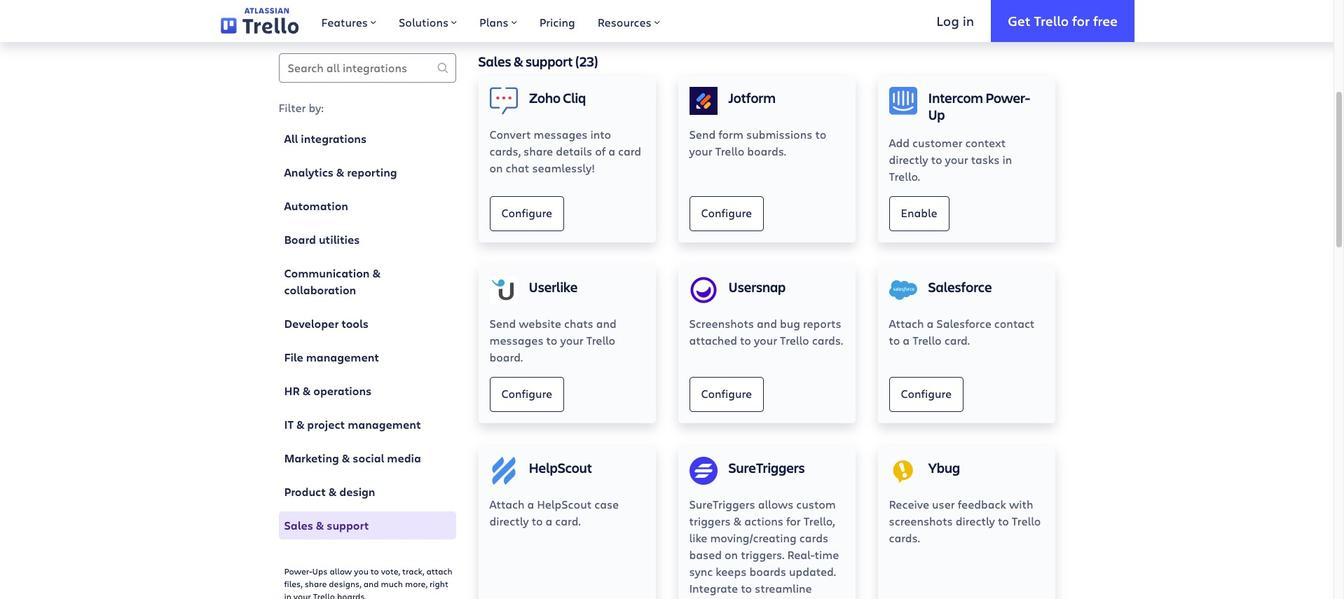 Task type: locate. For each thing, give the bounding box(es) containing it.
1 vertical spatial helpscout
[[537, 497, 592, 512]]

0 vertical spatial management
[[306, 350, 379, 365]]

context
[[966, 135, 1006, 150]]

attach
[[889, 316, 924, 331], [490, 497, 525, 512]]

salesforce
[[929, 278, 992, 297], [937, 316, 992, 331]]

& left the social
[[342, 451, 350, 466]]

& for communication & collaboration
[[373, 266, 381, 281]]

attach for salesforce
[[889, 316, 924, 331]]

trello
[[1034, 12, 1069, 29], [716, 144, 745, 158], [587, 333, 616, 348], [780, 333, 810, 348], [913, 333, 942, 348], [1012, 514, 1041, 529], [313, 591, 335, 599]]

attach inside the attach a salesforce contact to a trello card.
[[889, 316, 924, 331]]

customer
[[913, 135, 963, 150]]

0 horizontal spatial cards.
[[812, 333, 843, 348]]

power- inside intercom power- up
[[986, 88, 1031, 107]]

suretriggers up allows
[[729, 458, 805, 477]]

helpscout left the case
[[537, 497, 592, 512]]

file
[[284, 350, 303, 365]]

right
[[430, 578, 449, 590]]

helpscout
[[529, 458, 592, 477], [537, 497, 592, 512]]

free
[[1094, 12, 1118, 29]]

& inside 'communication & collaboration'
[[373, 266, 381, 281]]

1 vertical spatial boards.
[[337, 591, 366, 599]]

1 horizontal spatial support
[[526, 52, 573, 71]]

support down the 'design'
[[327, 518, 369, 534]]

suretriggers
[[729, 458, 805, 477], [690, 497, 756, 512]]

submissions
[[747, 127, 813, 142]]

configure for salesforce
[[901, 386, 952, 401]]

cards. down reports
[[812, 333, 843, 348]]

sync
[[690, 564, 713, 579]]

website
[[519, 316, 562, 331]]

card. inside attach a helpscout case directly to a card.
[[556, 514, 581, 529]]

power- up context
[[986, 88, 1031, 107]]

in down files,
[[284, 591, 292, 599]]

on inside suretriggers allows custom triggers & actions for trello, like moving/creating cards based on triggers. real-time sync keeps boards updated. integrate to streamline workflows, save
[[725, 548, 738, 562]]

0 horizontal spatial and
[[364, 578, 379, 590]]

zoho
[[529, 88, 561, 107]]

and down 'you'
[[364, 578, 379, 590]]

developer tools
[[284, 316, 369, 332]]

& for it & project management
[[296, 417, 305, 433]]

trello inside send form submissions to your trello boards.
[[716, 144, 745, 158]]

cards,
[[490, 144, 521, 158]]

to inside power-ups allow you to vote, track, attach files, share designs, and much more, right in your trello boards.
[[371, 566, 379, 577]]

cards. inside the screenshots and bug reports attached to your trello cards.
[[812, 333, 843, 348]]

board utilities link
[[279, 226, 456, 254]]

ups
[[312, 566, 328, 577]]

sales for sales & support
[[284, 518, 313, 534]]

0 vertical spatial messages
[[534, 127, 588, 142]]

suretriggers for suretriggers
[[729, 458, 805, 477]]

0 horizontal spatial support
[[327, 518, 369, 534]]

2 horizontal spatial directly
[[956, 514, 996, 529]]

1 vertical spatial send
[[490, 316, 516, 331]]

management up the social
[[348, 417, 421, 433]]

& right 'hr'
[[303, 384, 311, 399]]

& right it
[[296, 417, 305, 433]]

1 vertical spatial support
[[327, 518, 369, 534]]

sales
[[479, 52, 512, 71], [284, 518, 313, 534]]

share down ups
[[305, 578, 327, 590]]

trello.
[[889, 169, 920, 184]]

attach a helpscout case directly to a card.
[[490, 497, 619, 529]]

0 horizontal spatial attach
[[490, 497, 525, 512]]

1 horizontal spatial share
[[524, 144, 553, 158]]

it
[[284, 417, 294, 433]]

2 vertical spatial in
[[284, 591, 292, 599]]

card. inside the attach a salesforce contact to a trello card.
[[945, 333, 970, 348]]

send left form
[[690, 127, 716, 142]]

tasks
[[972, 152, 1000, 167]]

0 horizontal spatial sales
[[284, 518, 313, 534]]

convert
[[490, 127, 531, 142]]

allow
[[330, 566, 352, 577]]

1 vertical spatial card.
[[556, 514, 581, 529]]

0 vertical spatial attach
[[889, 316, 924, 331]]

workflows,
[[690, 598, 748, 599]]

boards. down submissions in the top right of the page
[[748, 144, 787, 158]]

for inside suretriggers allows custom triggers & actions for trello, like moving/creating cards based on triggers. real-time sync keeps boards updated. integrate to streamline workflows, save
[[787, 514, 801, 529]]

card. for salesforce
[[945, 333, 970, 348]]

trello inside the screenshots and bug reports attached to your trello cards.
[[780, 333, 810, 348]]

product & design
[[284, 484, 375, 500]]

0 vertical spatial in
[[963, 12, 975, 29]]

salesforce left the contact
[[937, 316, 992, 331]]

pricing link
[[528, 0, 587, 42]]

0 horizontal spatial card.
[[556, 514, 581, 529]]

1 vertical spatial cards.
[[889, 531, 920, 545]]

1 vertical spatial attach
[[490, 497, 525, 512]]

and inside send website chats and messages to your trello board.
[[596, 316, 617, 331]]

get trello for free
[[1008, 12, 1118, 29]]

0 vertical spatial send
[[690, 127, 716, 142]]

into
[[591, 127, 611, 142]]

by:
[[309, 100, 324, 115]]

0 vertical spatial on
[[490, 161, 503, 175]]

case
[[595, 497, 619, 512]]

enable
[[901, 206, 938, 220]]

card.
[[945, 333, 970, 348], [556, 514, 581, 529]]

configure link for salesforce
[[889, 377, 964, 412]]

power- up files,
[[284, 566, 312, 577]]

boards.
[[748, 144, 787, 158], [337, 591, 366, 599]]

1 vertical spatial on
[[725, 548, 738, 562]]

support
[[526, 52, 573, 71], [327, 518, 369, 534]]

0 horizontal spatial share
[[305, 578, 327, 590]]

& down product & design at the left of the page
[[316, 518, 324, 534]]

collaboration
[[284, 283, 356, 298]]

& for sales & support
[[316, 518, 324, 534]]

send inside send website chats and messages to your trello board.
[[490, 316, 516, 331]]

sales & support link
[[279, 512, 456, 540]]

and left bug
[[757, 316, 777, 331]]

1 horizontal spatial in
[[963, 12, 975, 29]]

to inside send form submissions to your trello boards.
[[816, 127, 827, 142]]

configure link for userlike
[[490, 377, 564, 412]]

0 vertical spatial suretriggers
[[729, 458, 805, 477]]

hr & operations
[[284, 384, 372, 399]]

1 horizontal spatial for
[[1073, 12, 1090, 29]]

suretriggers inside suretriggers allows custom triggers & actions for trello, like moving/creating cards based on triggers. real-time sync keeps boards updated. integrate to streamline workflows, save
[[690, 497, 756, 512]]

board.
[[490, 350, 523, 365]]

on down cards,
[[490, 161, 503, 175]]

1 horizontal spatial send
[[690, 127, 716, 142]]

configure link for usersnap
[[690, 377, 764, 412]]

suretriggers up triggers
[[690, 497, 756, 512]]

sales & support 23
[[479, 52, 594, 71]]

actions
[[745, 514, 784, 529]]

0 horizontal spatial on
[[490, 161, 503, 175]]

configure link for zoho cliq
[[490, 196, 564, 231]]

filter by:
[[279, 100, 324, 115]]

2 horizontal spatial in
[[1003, 152, 1013, 167]]

& inside suretriggers allows custom triggers & actions for trello, like moving/creating cards based on triggers. real-time sync keeps boards updated. integrate to streamline workflows, save
[[734, 514, 742, 529]]

configure for zoho cliq
[[502, 206, 553, 220]]

marketing & social media link
[[279, 444, 456, 473]]

on up keeps
[[725, 548, 738, 562]]

trello inside send website chats and messages to your trello board.
[[587, 333, 616, 348]]

marketing
[[284, 451, 339, 466]]

screenshots
[[690, 316, 754, 331]]

triggers
[[690, 514, 731, 529]]

power- inside power-ups allow you to vote, track, attach files, share designs, and much more, right in your trello boards.
[[284, 566, 312, 577]]

0 vertical spatial boards.
[[748, 144, 787, 158]]

0 horizontal spatial for
[[787, 514, 801, 529]]

0 horizontal spatial directly
[[490, 514, 529, 529]]

1 vertical spatial share
[[305, 578, 327, 590]]

operations
[[314, 384, 372, 399]]

for left free
[[1073, 12, 1090, 29]]

cards. for usersnap
[[812, 333, 843, 348]]

a
[[609, 144, 616, 158], [927, 316, 934, 331], [903, 333, 910, 348], [528, 497, 534, 512], [546, 514, 553, 529]]

0 horizontal spatial send
[[490, 316, 516, 331]]

send up "board."
[[490, 316, 516, 331]]

directly inside attach a helpscout case directly to a card.
[[490, 514, 529, 529]]

1 vertical spatial in
[[1003, 152, 1013, 167]]

boards. down designs,
[[337, 591, 366, 599]]

messages
[[534, 127, 588, 142], [490, 333, 544, 348]]

in inside power-ups allow you to vote, track, attach files, share designs, and much more, right in your trello boards.
[[284, 591, 292, 599]]

card. for helpscout
[[556, 514, 581, 529]]

communication & collaboration link
[[279, 259, 456, 304]]

0 horizontal spatial in
[[284, 591, 292, 599]]

0 vertical spatial sales
[[479, 52, 512, 71]]

1 horizontal spatial sales
[[479, 52, 512, 71]]

cards. inside receive user feedback with screenshots directly to trello cards.
[[889, 531, 920, 545]]

your inside send website chats and messages to your trello board.
[[560, 333, 584, 348]]

& right analytics
[[336, 165, 345, 180]]

support up zoho
[[526, 52, 573, 71]]

design
[[340, 484, 375, 500]]

0 vertical spatial share
[[524, 144, 553, 158]]

1 vertical spatial suretriggers
[[690, 497, 756, 512]]

in right log
[[963, 12, 975, 29]]

cards.
[[812, 333, 843, 348], [889, 531, 920, 545]]

23
[[580, 52, 594, 71]]

support inside sales & support link
[[327, 518, 369, 534]]

0 horizontal spatial power-
[[284, 566, 312, 577]]

time
[[815, 548, 839, 562]]

save
[[750, 598, 775, 599]]

for
[[1073, 12, 1090, 29], [787, 514, 801, 529]]

up
[[929, 105, 945, 124]]

& up moving/creating
[[734, 514, 742, 529]]

1 horizontal spatial card.
[[945, 333, 970, 348]]

and right chats
[[596, 316, 617, 331]]

to inside the attach a salesforce contact to a trello card.
[[889, 333, 900, 348]]

& down board utilities link on the left of page
[[373, 266, 381, 281]]

1 vertical spatial salesforce
[[937, 316, 992, 331]]

and inside power-ups allow you to vote, track, attach files, share designs, and much more, right in your trello boards.
[[364, 578, 379, 590]]

1 vertical spatial messages
[[490, 333, 544, 348]]

sales for sales & support 23
[[479, 52, 512, 71]]

log in
[[937, 12, 975, 29]]

1 horizontal spatial cards.
[[889, 531, 920, 545]]

updated.
[[789, 564, 836, 579]]

send inside send form submissions to your trello boards.
[[690, 127, 716, 142]]

seamlessly!
[[532, 161, 595, 175]]

cards. down screenshots on the bottom of the page
[[889, 531, 920, 545]]

cards. for ybug
[[889, 531, 920, 545]]

share up chat
[[524, 144, 553, 158]]

attach inside attach a helpscout case directly to a card.
[[490, 497, 525, 512]]

developer
[[284, 316, 339, 332]]

salesforce inside the attach a salesforce contact to a trello card.
[[937, 316, 992, 331]]

0 vertical spatial salesforce
[[929, 278, 992, 297]]

directly inside receive user feedback with screenshots directly to trello cards.
[[956, 514, 996, 529]]

1 horizontal spatial and
[[596, 316, 617, 331]]

1 horizontal spatial boards.
[[748, 144, 787, 158]]

1 horizontal spatial on
[[725, 548, 738, 562]]

1 vertical spatial power-
[[284, 566, 312, 577]]

file management link
[[279, 344, 456, 372]]

& left the 'design'
[[329, 484, 337, 500]]

management up 'operations' at left bottom
[[306, 350, 379, 365]]

integrate
[[690, 581, 738, 596]]

0 vertical spatial card.
[[945, 333, 970, 348]]

form
[[719, 127, 744, 142]]

like
[[690, 531, 708, 545]]

& down plans dropdown button
[[514, 52, 524, 71]]

sales down product
[[284, 518, 313, 534]]

in right tasks
[[1003, 152, 1013, 167]]

1 vertical spatial for
[[787, 514, 801, 529]]

helpscout up attach a helpscout case directly to a card.
[[529, 458, 592, 477]]

to inside add customer context directly to your tasks in trello.
[[932, 152, 943, 167]]

0 vertical spatial power-
[[986, 88, 1031, 107]]

1 vertical spatial sales
[[284, 518, 313, 534]]

0 horizontal spatial boards.
[[337, 591, 366, 599]]

0 vertical spatial cards.
[[812, 333, 843, 348]]

support for sales & support 23
[[526, 52, 573, 71]]

1 horizontal spatial directly
[[889, 152, 929, 167]]

0 vertical spatial support
[[526, 52, 573, 71]]

2 horizontal spatial and
[[757, 316, 777, 331]]

log
[[937, 12, 960, 29]]

trello,
[[804, 514, 835, 529]]

salesforce up the attach a salesforce contact to a trello card. at the bottom right of the page
[[929, 278, 992, 297]]

feedback
[[958, 497, 1007, 512]]

configure
[[502, 206, 553, 220], [701, 206, 752, 220], [502, 386, 553, 401], [701, 386, 752, 401], [901, 386, 952, 401]]

for down allows
[[787, 514, 801, 529]]

sales down plans
[[479, 52, 512, 71]]

1 horizontal spatial power-
[[986, 88, 1031, 107]]

1 vertical spatial management
[[348, 417, 421, 433]]

attach for helpscout
[[490, 497, 525, 512]]

send
[[690, 127, 716, 142], [490, 316, 516, 331]]

messages up "board."
[[490, 333, 544, 348]]

all
[[284, 131, 298, 147]]

messages up 'details'
[[534, 127, 588, 142]]

on inside convert messages into cards, share details of a card on chat seamlessly!
[[490, 161, 503, 175]]

1 horizontal spatial attach
[[889, 316, 924, 331]]

streamline
[[755, 581, 812, 596]]

zoho cliq
[[529, 88, 586, 107]]



Task type: vqa. For each thing, say whether or not it's contained in the screenshot.
& within the SureTriggers allows custom triggers & actions for Trello, like moving/creating cards based on triggers. Real-time sync keeps boards updated. Integrate to streamline workflows, save
yes



Task type: describe. For each thing, give the bounding box(es) containing it.
configure for jotform
[[701, 206, 752, 220]]

your inside add customer context directly to your tasks in trello.
[[945, 152, 969, 167]]

& for hr & operations
[[303, 384, 311, 399]]

usersnap
[[729, 278, 786, 297]]

messages inside convert messages into cards, share details of a card on chat seamlessly!
[[534, 127, 588, 142]]

your inside send form submissions to your trello boards.
[[690, 144, 713, 158]]

based
[[690, 548, 722, 562]]

product & design link
[[279, 478, 456, 506]]

configure for userlike
[[502, 386, 553, 401]]

bug
[[780, 316, 801, 331]]

screenshots and bug reports attached to your trello cards.
[[690, 316, 843, 348]]

& for sales & support 23
[[514, 52, 524, 71]]

ybug
[[929, 458, 961, 477]]

all integrations link
[[279, 125, 456, 153]]

trello inside power-ups allow you to vote, track, attach files, share designs, and much more, right in your trello boards.
[[313, 591, 335, 599]]

in inside add customer context directly to your tasks in trello.
[[1003, 152, 1013, 167]]

marketing & social media
[[284, 451, 421, 466]]

real-
[[788, 548, 815, 562]]

product
[[284, 484, 326, 500]]

it & project management
[[284, 417, 421, 433]]

0 vertical spatial for
[[1073, 12, 1090, 29]]

pricing
[[540, 15, 575, 29]]

and inside the screenshots and bug reports attached to your trello cards.
[[757, 316, 777, 331]]

atlassian trello image
[[221, 8, 299, 34]]

hr & operations link
[[279, 377, 456, 405]]

reporting
[[347, 165, 397, 180]]

add
[[889, 135, 910, 150]]

boards. inside send form submissions to your trello boards.
[[748, 144, 787, 158]]

attach
[[427, 566, 453, 577]]

configure for usersnap
[[701, 386, 752, 401]]

directly inside add customer context directly to your tasks in trello.
[[889, 152, 929, 167]]

to inside send website chats and messages to your trello board.
[[547, 333, 558, 348]]

allows
[[758, 497, 794, 512]]

jotform
[[729, 88, 776, 107]]

your inside the screenshots and bug reports attached to your trello cards.
[[754, 333, 778, 348]]

cliq
[[563, 88, 586, 107]]

a inside convert messages into cards, share details of a card on chat seamlessly!
[[609, 144, 616, 158]]

helpscout inside attach a helpscout case directly to a card.
[[537, 497, 592, 512]]

automation link
[[279, 192, 456, 220]]

& for marketing & social media
[[342, 451, 350, 466]]

send for userlike
[[490, 316, 516, 331]]

developer tools link
[[279, 310, 456, 338]]

with
[[1010, 497, 1034, 512]]

log in link
[[920, 0, 991, 42]]

& for analytics & reporting
[[336, 165, 345, 180]]

send form submissions to your trello boards.
[[690, 127, 827, 158]]

your inside power-ups allow you to vote, track, attach files, share designs, and much more, right in your trello boards.
[[294, 591, 311, 599]]

triggers.
[[741, 548, 785, 562]]

tools
[[342, 316, 369, 332]]

attached
[[690, 333, 738, 348]]

communication
[[284, 266, 370, 281]]

messages inside send website chats and messages to your trello board.
[[490, 333, 544, 348]]

intercom power- up
[[929, 88, 1031, 124]]

analytics & reporting
[[284, 165, 397, 180]]

get trello for free link
[[991, 0, 1135, 42]]

reports
[[803, 316, 842, 331]]

power-ups allow you to vote, track, attach files, share designs, and much more, right in your trello boards.
[[284, 566, 453, 599]]

integrations
[[301, 131, 367, 147]]

project
[[307, 417, 345, 433]]

send for jotform
[[690, 127, 716, 142]]

support for sales & support
[[327, 518, 369, 534]]

Search all integrations search field
[[279, 53, 456, 83]]

screenshots
[[889, 514, 953, 529]]

receive
[[889, 497, 930, 512]]

details
[[556, 144, 593, 158]]

track,
[[403, 566, 424, 577]]

much
[[381, 578, 403, 590]]

0 vertical spatial helpscout
[[529, 458, 592, 477]]

suretriggers allows custom triggers & actions for trello, like moving/creating cards based on triggers. real-time sync keeps boards updated. integrate to streamline workflows, save 
[[690, 497, 839, 599]]

receive user feedback with screenshots directly to trello cards.
[[889, 497, 1041, 545]]

moving/creating
[[711, 531, 797, 545]]

filter
[[279, 100, 306, 115]]

social
[[353, 451, 384, 466]]

you
[[354, 566, 369, 577]]

send website chats and messages to your trello board.
[[490, 316, 617, 365]]

utilities
[[319, 232, 360, 247]]

to inside suretriggers allows custom triggers & actions for trello, like moving/creating cards based on triggers. real-time sync keeps boards updated. integrate to streamline workflows, save
[[741, 581, 752, 596]]

to inside attach a helpscout case directly to a card.
[[532, 514, 543, 529]]

cards
[[800, 531, 829, 545]]

enable link
[[889, 196, 950, 231]]

all integrations
[[284, 131, 367, 147]]

user
[[933, 497, 955, 512]]

custom
[[797, 497, 836, 512]]

solutions
[[399, 15, 449, 29]]

trello inside receive user feedback with screenshots directly to trello cards.
[[1012, 514, 1041, 529]]

intercom
[[929, 88, 984, 107]]

card
[[618, 144, 642, 158]]

features
[[321, 15, 368, 29]]

it & project management link
[[279, 411, 456, 439]]

features button
[[310, 0, 388, 42]]

sales & support
[[284, 518, 369, 534]]

trello inside the attach a salesforce contact to a trello card.
[[913, 333, 942, 348]]

of
[[595, 144, 606, 158]]

to inside receive user feedback with screenshots directly to trello cards.
[[998, 514, 1009, 529]]

& for product & design
[[329, 484, 337, 500]]

share inside convert messages into cards, share details of a card on chat seamlessly!
[[524, 144, 553, 158]]

boards
[[750, 564, 787, 579]]

contact
[[995, 316, 1035, 331]]

vote,
[[381, 566, 400, 577]]

userlike
[[529, 278, 578, 297]]

analytics
[[284, 165, 334, 180]]

configure link for jotform
[[690, 196, 764, 231]]

to inside the screenshots and bug reports attached to your trello cards.
[[740, 333, 751, 348]]

solutions button
[[388, 0, 468, 42]]

suretriggers for suretriggers allows custom triggers & actions for trello, like moving/creating cards based on triggers. real-time sync keeps boards updated. integrate to streamline workflows, save 
[[690, 497, 756, 512]]

automation
[[284, 198, 348, 214]]

boards. inside power-ups allow you to vote, track, attach files, share designs, and much more, right in your trello boards.
[[337, 591, 366, 599]]

share inside power-ups allow you to vote, track, attach files, share designs, and much more, right in your trello boards.
[[305, 578, 327, 590]]



